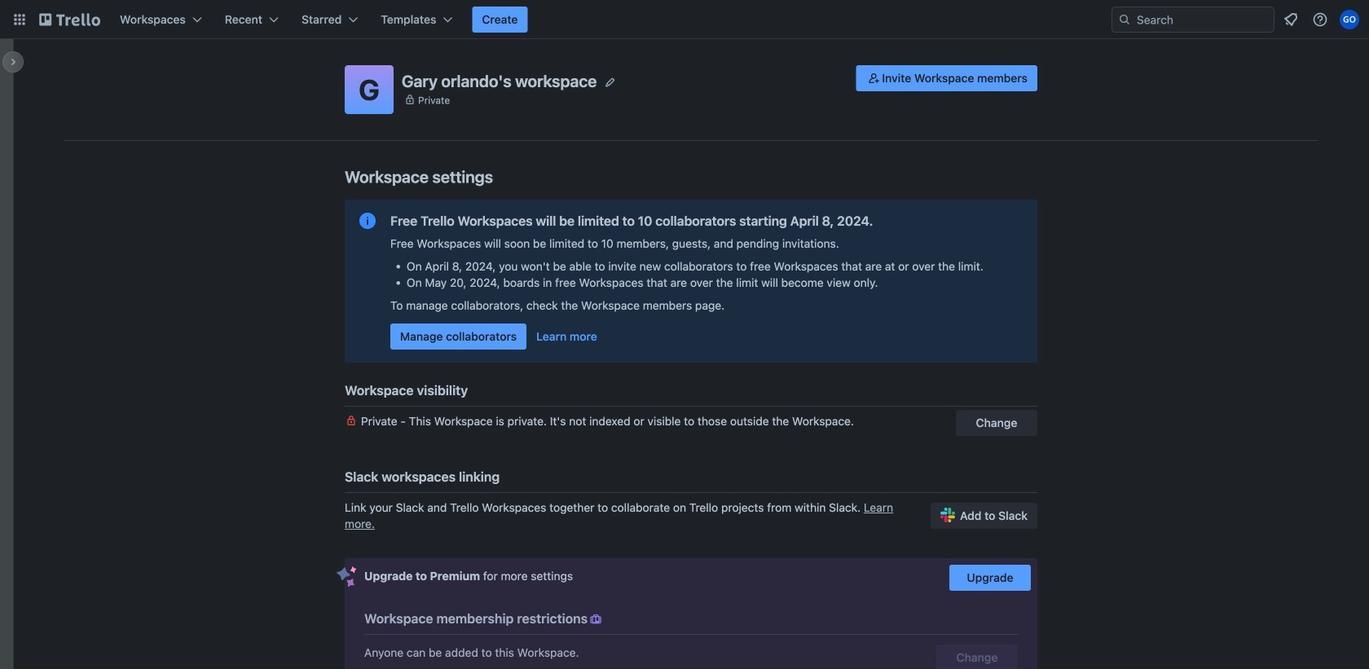 Task type: locate. For each thing, give the bounding box(es) containing it.
gary orlando (garyorlando) image
[[1340, 10, 1360, 29]]

0 notifications image
[[1282, 10, 1301, 29]]

search image
[[1119, 13, 1132, 26]]

sm image
[[866, 70, 882, 86]]

sm image
[[588, 612, 604, 628]]



Task type: vqa. For each thing, say whether or not it's contained in the screenshot.
Try Premium free
no



Task type: describe. For each thing, give the bounding box(es) containing it.
primary element
[[0, 0, 1370, 39]]

open information menu image
[[1313, 11, 1329, 28]]

sparkle image
[[337, 567, 357, 588]]

Search field
[[1132, 7, 1274, 32]]

back to home image
[[39, 7, 100, 33]]



